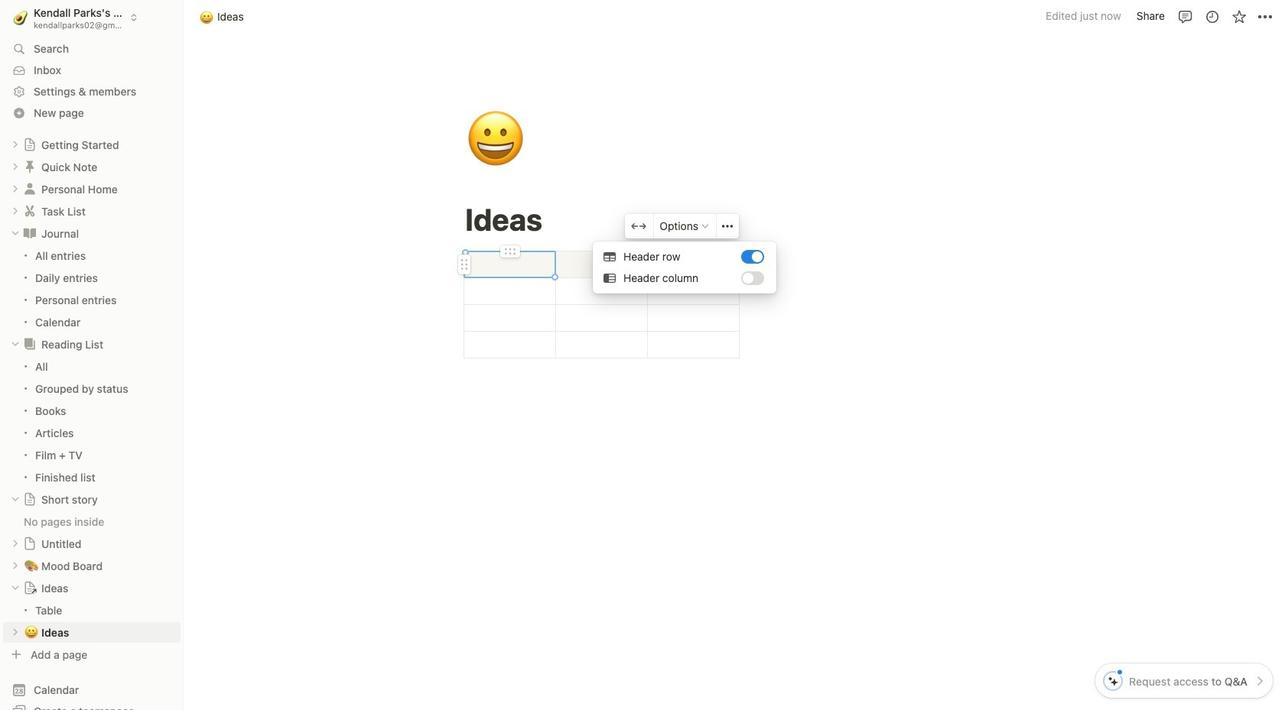 Task type: vqa. For each thing, say whether or not it's contained in the screenshot.
Change page icon
yes



Task type: describe. For each thing, give the bounding box(es) containing it.
😀 image
[[200, 8, 213, 26]]

favorite image
[[1232, 9, 1247, 24]]

comments image
[[1178, 9, 1193, 24]]

updates image
[[1205, 9, 1220, 24]]

2 group from the top
[[0, 356, 184, 489]]

😀 image
[[466, 101, 526, 179]]



Task type: locate. For each thing, give the bounding box(es) containing it.
1 group from the top
[[0, 245, 184, 333]]

change page icon image
[[22, 226, 37, 241], [22, 337, 37, 352], [23, 493, 37, 507], [23, 582, 37, 595]]

group
[[0, 245, 184, 333], [0, 356, 184, 489]]

🥑 image
[[13, 8, 28, 27]]

0 vertical spatial group
[[0, 245, 184, 333]]

1 vertical spatial group
[[0, 356, 184, 489]]



